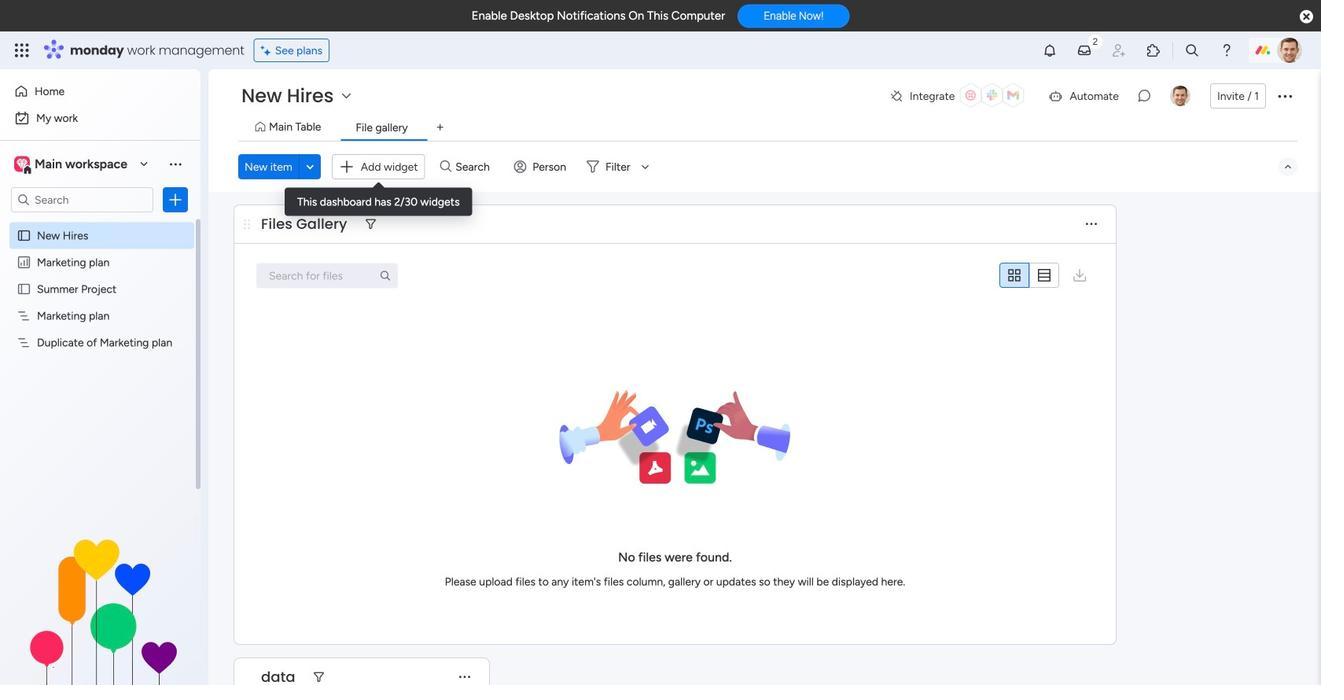 Task type: vqa. For each thing, say whether or not it's contained in the screenshot.
the middle and
no



Task type: locate. For each thing, give the bounding box(es) containing it.
list box
[[0, 219, 201, 568]]

option
[[9, 79, 191, 104], [9, 105, 191, 131], [0, 221, 201, 224]]

monday marketplace image
[[1146, 42, 1162, 58]]

None search field
[[256, 263, 398, 288]]

Search field
[[452, 156, 499, 178]]

menu image
[[168, 156, 183, 172]]

1 horizontal spatial terry turtle image
[[1277, 38, 1302, 63]]

tab
[[428, 115, 453, 140]]

2 image
[[1089, 32, 1103, 50]]

terry turtle image right the start a board discussion image
[[1170, 86, 1191, 106]]

1 vertical spatial terry turtle image
[[1170, 86, 1191, 106]]

terry turtle image down the dapulse close image
[[1277, 38, 1302, 63]]

public board image
[[17, 228, 31, 243]]

search image
[[379, 269, 392, 282]]

1 vertical spatial option
[[9, 105, 191, 131]]

add view image
[[437, 122, 443, 133]]

None field
[[257, 214, 351, 234], [257, 667, 299, 685], [257, 214, 351, 234], [257, 667, 299, 685]]

arrow down image
[[636, 157, 655, 176]]

0 vertical spatial terry turtle image
[[1277, 38, 1302, 63]]

terry turtle image
[[1277, 38, 1302, 63], [1170, 86, 1191, 106]]

0 vertical spatial option
[[9, 79, 191, 104]]

see plans image
[[261, 41, 275, 59]]

search everything image
[[1184, 42, 1200, 58]]

0 horizontal spatial terry turtle image
[[1170, 86, 1191, 106]]

main content
[[208, 192, 1321, 685]]

tab list
[[238, 115, 1298, 142]]



Task type: describe. For each thing, give the bounding box(es) containing it.
select product image
[[14, 42, 30, 58]]

more dots image
[[459, 671, 470, 683]]

help image
[[1219, 42, 1235, 58]]

collapse image
[[1282, 160, 1295, 173]]

options image
[[1276, 87, 1295, 105]]

workspace selection element
[[11, 136, 135, 191]]

start a board discussion image
[[1136, 88, 1152, 104]]

angle down image
[[306, 161, 314, 173]]

dapulse close image
[[1300, 9, 1313, 25]]

2 vertical spatial option
[[0, 221, 201, 224]]

dapulse drag handle 3 image
[[244, 218, 250, 230]]

public dashboard image
[[17, 255, 31, 270]]

v2 search image
[[440, 158, 452, 176]]

Search in workspace field
[[33, 191, 131, 209]]

notifications image
[[1042, 42, 1058, 58]]

more dots image
[[1086, 218, 1097, 230]]

public board image
[[17, 281, 31, 296]]

gallery layout group
[[1000, 263, 1059, 288]]

lottie animation image
[[0, 526, 201, 685]]

options image
[[168, 192, 183, 207]]

update feed image
[[1077, 42, 1092, 58]]

lottie animation element
[[0, 526, 201, 685]]



